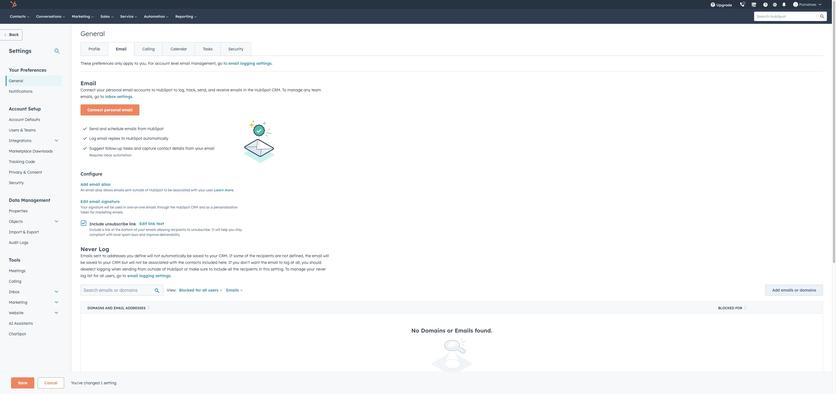 Task type: locate. For each thing, give the bounding box(es) containing it.
emails
[[231, 88, 242, 92], [125, 126, 137, 131], [114, 188, 124, 192], [146, 205, 156, 209], [146, 228, 156, 232], [782, 288, 794, 293]]

security link
[[221, 42, 251, 56], [6, 178, 62, 188]]

inbox settings .
[[105, 94, 133, 99]]

domains
[[88, 306, 104, 310], [421, 327, 446, 334]]

1 vertical spatial if
[[229, 260, 232, 265]]

press to sort. element right blocked for in the right of the page
[[745, 306, 747, 311]]

at left all,
[[291, 260, 295, 265]]

log up addresses
[[99, 246, 109, 253]]

connect up emails, at the top left of page
[[81, 88, 96, 92]]

calling link down meetings
[[6, 276, 62, 287]]

blocked inside popup button
[[179, 288, 194, 293]]

email logging settings link for these preferences only apply to you. for account level email management, go to email logging settings .
[[229, 61, 272, 66]]

all
[[228, 267, 232, 272], [100, 273, 104, 278], [202, 288, 207, 293]]

edit inside edit link text include a link at the bottom of your emails allowing recipients to unsubscribe. it will help you stay compliant with local spam laws and improve deliverability.
[[139, 221, 147, 226]]

and right the laws
[[139, 233, 145, 237]]

these preferences only apply to you. for account level email management, go to email logging settings .
[[81, 61, 273, 66]]

your inside edit email signature your signature will be used in one-on-one emails through the hubspot crm and as a personalization token for marketing emails.
[[81, 205, 88, 209]]

replies
[[108, 136, 120, 141]]

for inside "emails sent to addresses you define will not automatically be saved to your crm. if some of the recipients are not defined, the email will be saved to your crm but will not be associated with the contacts included here. if you don't want the email to log at all, you should deselect logging when sending from outside of hubspot or make sure to include all the recipients in this setting. to manage your never log list for all users, go to"
[[94, 273, 99, 278]]

inbox down follow- on the left top of page
[[104, 153, 112, 157]]

0 vertical spatial blocked
[[179, 288, 194, 293]]

you've
[[71, 380, 83, 385]]

& left export
[[23, 230, 26, 235]]

log left the list
[[81, 273, 86, 278]]

edit inside edit email signature your signature will be used in one-on-one emails through the hubspot crm and as a personalization token for marketing emails.
[[81, 199, 88, 204]]

blocked for blocked for
[[719, 306, 735, 310]]

automatically up capture
[[143, 136, 168, 141]]

token
[[81, 210, 89, 214]]

spam
[[122, 233, 131, 237]]

not down 'define'
[[136, 260, 142, 265]]

of up one
[[145, 188, 148, 192]]

0 horizontal spatial link
[[105, 228, 110, 232]]

ai assistants link
[[6, 318, 62, 329]]

or for no domains or emails found.
[[448, 327, 453, 334]]

email logging settings .
[[127, 273, 172, 278]]

be inside add email alias an email alias allows emails sent outside of hubspot to be associated with your user. learn more .
[[168, 188, 172, 192]]

emails inside add email alias an email alias allows emails sent outside of hubspot to be associated with your user. learn more .
[[114, 188, 124, 192]]

0 vertical spatial log
[[284, 260, 290, 265]]

press to sort. element right addresses
[[148, 306, 150, 311]]

2 vertical spatial all
[[202, 288, 207, 293]]

alias
[[101, 182, 111, 187], [95, 188, 102, 192]]

0 horizontal spatial outside
[[133, 188, 144, 192]]

general up notifications
[[9, 78, 23, 83]]

a
[[211, 205, 213, 209], [102, 228, 104, 232]]

recipients inside edit link text include a link at the bottom of your emails allowing recipients to unsubscribe. it will help you stay compliant with local spam laws and improve deliverability.
[[171, 228, 186, 232]]

of inside edit link text include a link at the bottom of your emails allowing recipients to unsubscribe. it will help you stay compliant with local spam laws and improve deliverability.
[[134, 228, 137, 232]]

your left the preferences
[[9, 67, 19, 73]]

a inside edit link text include a link at the bottom of your emails allowing recipients to unsubscribe. it will help you stay compliant with local spam laws and improve deliverability.
[[102, 228, 104, 232]]

1 vertical spatial email
[[81, 80, 96, 87]]

you
[[229, 228, 235, 232], [127, 253, 134, 258], [233, 260, 240, 265], [302, 260, 309, 265]]

should
[[310, 260, 322, 265]]

hubspot inside "emails sent to addresses you define will not automatically be saved to your crm. if some of the recipients are not defined, the email will be saved to your crm but will not be associated with the contacts included here. if you don't want the email to log at all, you should deselect logging when sending from outside of hubspot or make sure to include all the recipients in this setting. to manage your never log list for all users, go to"
[[167, 267, 183, 272]]

add inside add email alias an email alias allows emails sent outside of hubspot to be associated with your user. learn more .
[[81, 182, 88, 187]]

automatically
[[143, 136, 168, 141], [161, 253, 186, 258]]

here.
[[219, 260, 228, 265]]

personal down inbox settings link
[[104, 107, 121, 112]]

outside up on-
[[133, 188, 144, 192]]

navigation containing profile
[[81, 42, 252, 56]]

marketing left sales
[[72, 14, 91, 19]]

1 vertical spatial email logging settings link
[[127, 273, 171, 278]]

and inside connect your personal email accounts to hubspot to log, track, send, and receive emails in the hubspot crm. to manage any team emails, go to
[[208, 88, 215, 92]]

1 vertical spatial a
[[102, 228, 104, 232]]

log left all,
[[284, 260, 290, 265]]

0 horizontal spatial or
[[184, 267, 188, 272]]

1 vertical spatial settings
[[117, 94, 132, 99]]

2 vertical spatial emails
[[455, 327, 474, 334]]

to down defined,
[[286, 267, 290, 272]]

0 horizontal spatial not
[[136, 260, 142, 265]]

add up an
[[81, 182, 88, 187]]

and down search emails or domains search field on the bottom of page
[[105, 306, 113, 310]]

2 vertical spatial &
[[23, 230, 26, 235]]

only
[[115, 61, 122, 66]]

conversations link
[[33, 9, 69, 24]]

emails down never
[[81, 253, 93, 258]]

0 vertical spatial alias
[[101, 182, 111, 187]]

0 horizontal spatial calling link
[[6, 276, 62, 287]]

2 horizontal spatial go
[[218, 61, 223, 66]]

not
[[154, 253, 160, 258], [282, 253, 288, 258], [136, 260, 142, 265]]

your up connect personal email 'button' at the top
[[97, 88, 105, 92]]

recipients up deliverability.
[[171, 228, 186, 232]]

0 horizontal spatial associated
[[149, 260, 169, 265]]

link up bottom
[[129, 222, 136, 227]]

1 horizontal spatial settings
[[155, 273, 171, 278]]

1 horizontal spatial press to sort. element
[[745, 306, 747, 311]]

0 vertical spatial emails
[[81, 253, 93, 258]]

0 horizontal spatial logging
[[97, 267, 111, 272]]

press to sort. element inside blocked for button
[[745, 306, 747, 311]]

your
[[9, 67, 19, 73], [81, 205, 88, 209]]

1 horizontal spatial calling
[[142, 47, 155, 52]]

0 vertical spatial setting.
[[271, 267, 284, 272]]

0 vertical spatial your
[[9, 67, 19, 73]]

domains
[[801, 288, 817, 293]]

saved
[[193, 253, 204, 258], [86, 260, 97, 265]]

for right the list
[[94, 273, 99, 278]]

emails inside popup button
[[226, 288, 239, 293]]

or inside button
[[795, 288, 799, 293]]

go inside "emails sent to addresses you define will not automatically be saved to your crm. if some of the recipients are not defined, the email will be saved to your crm but will not be associated with the contacts included here. if you don't want the email to log at all, you should deselect logging when sending from outside of hubspot or make sure to include all the recipients in this setting. to manage your never log list for all users, go to"
[[117, 273, 122, 278]]

integrations button
[[6, 135, 62, 146]]

general
[[81, 29, 105, 38], [9, 78, 23, 83]]

add emails or domains button
[[766, 285, 824, 296]]

add emails or domains
[[773, 288, 817, 293]]

connect down emails, at the top left of page
[[88, 107, 103, 112]]

audit logs link
[[6, 237, 62, 248]]

signature up used
[[101, 199, 120, 204]]

1 horizontal spatial blocked
[[719, 306, 735, 310]]

changed
[[84, 380, 100, 385]]

be up through
[[168, 188, 172, 192]]

crm. inside "emails sent to addresses you define will not automatically be saved to your crm. if some of the recipients are not defined, the email will be saved to your crm but will not be associated with the contacts included here. if you don't want the email to log at all, you should deselect logging when sending from outside of hubspot or make sure to include all the recipients in this setting. to manage your never log list for all users, go to"
[[219, 253, 228, 258]]

setting. right 1
[[104, 380, 117, 385]]

from inside suggest follow-up tasks and capture contact details from your email requires inbox automation
[[186, 146, 194, 151]]

2 account from the top
[[9, 117, 24, 122]]

in inside connect your personal email accounts to hubspot to log, track, send, and receive emails in the hubspot crm. to manage any team emails, go to
[[244, 88, 247, 92]]

with left user.
[[191, 188, 198, 192]]

marketing up website
[[9, 300, 27, 305]]

crm down addresses
[[112, 260, 121, 265]]

calling up inbox
[[9, 279, 21, 284]]

associated
[[173, 188, 190, 192], [149, 260, 169, 265]]

your down addresses
[[103, 260, 111, 265]]

1 vertical spatial log
[[81, 273, 86, 278]]

tyler black image
[[794, 2, 799, 7]]

1 vertical spatial from
[[186, 146, 194, 151]]

2 vertical spatial email
[[114, 306, 125, 310]]

& for teams
[[20, 128, 23, 133]]

emails right one
[[146, 205, 156, 209]]

0 vertical spatial general
[[81, 29, 105, 38]]

calling inside tools element
[[9, 279, 21, 284]]

log,
[[179, 88, 185, 92]]

email logging settings link for email logging settings .
[[127, 273, 171, 278]]

1 horizontal spatial add
[[773, 288, 781, 293]]

go
[[218, 61, 223, 66], [94, 94, 99, 99], [117, 273, 122, 278]]

marketing inside button
[[9, 300, 27, 305]]

manage inside "emails sent to addresses you define will not automatically be saved to your crm. if some of the recipients are not defined, the email will be saved to your crm but will not be associated with the contacts included here. if you don't want the email to log at all, you should deselect logging when sending from outside of hubspot or make sure to include all the recipients in this setting. to manage your never log list for all users, go to"
[[291, 267, 306, 272]]

outside up the email logging settings .
[[148, 267, 161, 272]]

0 vertical spatial security link
[[221, 42, 251, 56]]

1 vertical spatial log
[[99, 246, 109, 253]]

2 horizontal spatial link
[[148, 221, 155, 226]]

and inside edit email signature your signature will be used in one-on-one emails through the hubspot crm and as a personalization token for marketing emails.
[[199, 205, 205, 209]]

go right emails, at the top left of page
[[94, 94, 99, 99]]

emails inside "emails sent to addresses you define will not automatically be saved to your crm. if some of the recipients are not defined, the email will be saved to your crm but will not be associated with the contacts included here. if you don't want the email to log at all, you should deselect logging when sending from outside of hubspot or make sure to include all the recipients in this setting. to manage your never log list for all users, go to"
[[81, 253, 93, 258]]

sent down the never log on the bottom
[[94, 253, 101, 258]]

you down some
[[233, 260, 240, 265]]

add up blocked for button
[[773, 288, 781, 293]]

manage
[[288, 88, 303, 92], [291, 267, 306, 272]]

edit up token
[[81, 199, 88, 204]]

1 horizontal spatial logging
[[139, 273, 154, 278]]

automatically inside "emails sent to addresses you define will not automatically be saved to your crm. if some of the recipients are not defined, the email will be saved to your crm but will not be associated with the contacts included here. if you don't want the email to log at all, you should deselect logging when sending from outside of hubspot or make sure to include all the recipients in this setting. to manage your never log list for all users, go to"
[[161, 253, 186, 258]]

menu item
[[737, 0, 738, 9]]

deselect
[[81, 267, 96, 272]]

calling icon image
[[741, 2, 746, 7]]

1 horizontal spatial log
[[284, 260, 290, 265]]

general inside general link
[[9, 78, 23, 83]]

calling link up for
[[134, 42, 163, 56]]

no
[[412, 327, 420, 334]]

emails sent to addresses you define will not automatically be saved to your crm. if some of the recipients are not defined, the email will be saved to your crm but will not be associated with the contacts included here. if you don't want the email to log at all, you should deselect logging when sending from outside of hubspot or make sure to include all the recipients in this setting. to manage your never log list for all users, go to
[[81, 253, 329, 278]]

at inside edit link text include a link at the bottom of your emails allowing recipients to unsubscribe. it will help you stay compliant with local spam laws and improve deliverability.
[[111, 228, 115, 232]]

0 horizontal spatial general
[[9, 78, 23, 83]]

0 horizontal spatial all
[[100, 273, 104, 278]]

1 vertical spatial with
[[106, 233, 113, 237]]

go down the when
[[117, 273, 122, 278]]

marketplaces image
[[752, 2, 757, 7]]

with left contacts
[[170, 260, 177, 265]]

if
[[229, 253, 233, 258], [229, 260, 232, 265]]

preferences
[[92, 61, 114, 66]]

email left addresses
[[114, 306, 125, 310]]

email inside button
[[114, 306, 125, 310]]

2 vertical spatial with
[[170, 260, 177, 265]]

1 vertical spatial crm
[[112, 260, 121, 265]]

cancel button
[[38, 377, 64, 389]]

account up account defaults
[[9, 106, 27, 112]]

Search emails or domains search field
[[81, 285, 164, 296]]

1 account from the top
[[9, 106, 27, 112]]

emails left domains
[[782, 288, 794, 293]]

marketing button
[[6, 297, 62, 308]]

& right users
[[20, 128, 23, 133]]

and right send
[[100, 126, 107, 131]]

at inside "emails sent to addresses you define will not automatically be saved to your crm. if some of the recipients are not defined, the email will be saved to your crm but will not be associated with the contacts included here. if you don't want the email to log at all, you should deselect logging when sending from outside of hubspot or make sure to include all the recipients in this setting. to manage your never log list for all users, go to"
[[291, 260, 295, 265]]

1 horizontal spatial crm.
[[272, 88, 281, 92]]

emails for emails
[[226, 288, 239, 293]]

inbox up connect personal email 'button' at the top
[[105, 94, 116, 99]]

1 horizontal spatial outside
[[148, 267, 161, 272]]

0 horizontal spatial in
[[123, 205, 126, 209]]

1 horizontal spatial edit
[[139, 221, 147, 226]]

settings
[[9, 47, 31, 54]]

privacy
[[9, 170, 22, 175]]

allowing
[[157, 228, 170, 232]]

0 vertical spatial domains
[[88, 306, 104, 310]]

and right tasks
[[134, 146, 141, 151]]

be up deselect
[[81, 260, 85, 265]]

connect inside connect your personal email accounts to hubspot to log, track, send, and receive emails in the hubspot crm. to manage any team emails, go to
[[81, 88, 96, 92]]

0 vertical spatial edit
[[81, 199, 88, 204]]

1 vertical spatial recipients
[[256, 253, 274, 258]]

0 vertical spatial or
[[184, 267, 188, 272]]

manage left any
[[288, 88, 303, 92]]

include
[[89, 222, 104, 227], [89, 228, 101, 232]]

deliverability.
[[160, 233, 180, 237]]

crm left as
[[191, 205, 198, 209]]

saved up contacts
[[193, 253, 204, 258]]

ai
[[9, 321, 13, 326]]

log
[[89, 136, 96, 141], [99, 246, 109, 253]]

1 vertical spatial edit
[[139, 221, 147, 226]]

1 horizontal spatial with
[[170, 260, 177, 265]]

text
[[157, 221, 164, 226]]

your left user.
[[199, 188, 206, 192]]

menu
[[707, 0, 826, 9]]

will
[[104, 205, 109, 209], [215, 228, 220, 232], [147, 253, 153, 258], [323, 253, 329, 258], [129, 260, 135, 265]]

will inside edit link text include a link at the bottom of your emails allowing recipients to unsubscribe. it will help you stay compliant with local spam laws and improve deliverability.
[[215, 228, 220, 232]]

0 horizontal spatial emails
[[81, 253, 93, 258]]

alias down add email alias button at the left top of page
[[95, 188, 102, 192]]

all left users
[[202, 288, 207, 293]]

emails inside connect your personal email accounts to hubspot to log, track, send, and receive emails in the hubspot crm. to manage any team emails, go to
[[231, 88, 242, 92]]

for inside blocked for all users popup button
[[196, 288, 201, 293]]

hubspot inside edit email signature your signature will be used in one-on-one emails through the hubspot crm and as a personalization token for marketing emails.
[[176, 205, 190, 209]]

from up log email replies to hubspot automatically
[[138, 126, 146, 131]]

1 horizontal spatial security
[[229, 47, 244, 52]]

personalization
[[214, 205, 238, 209]]

hubspot
[[157, 88, 173, 92], [255, 88, 271, 92], [148, 126, 164, 131], [126, 136, 142, 141], [149, 188, 163, 192], [176, 205, 190, 209], [167, 267, 183, 272]]

your up the laws
[[138, 228, 145, 232]]

account for account setup
[[9, 106, 27, 112]]

1 press to sort. element from the left
[[148, 306, 150, 311]]

recipients
[[171, 228, 186, 232], [256, 253, 274, 258], [240, 267, 258, 272]]

no domains or emails found.
[[412, 327, 493, 334]]

& inside data management element
[[23, 230, 26, 235]]

in right receive
[[244, 88, 247, 92]]

if right here.
[[229, 260, 232, 265]]

1 vertical spatial emails
[[226, 288, 239, 293]]

1 vertical spatial outside
[[148, 267, 161, 272]]

& right privacy
[[23, 170, 26, 175]]

recipients down don't
[[240, 267, 258, 272]]

0 horizontal spatial edit
[[81, 199, 88, 204]]

but
[[122, 260, 128, 265]]

0 horizontal spatial domains
[[88, 306, 104, 310]]

at
[[111, 228, 115, 232], [291, 260, 295, 265]]

0 horizontal spatial blocked
[[179, 288, 194, 293]]

accounts
[[134, 88, 151, 92]]

to inside add email alias an email alias allows emails sent outside of hubspot to be associated with your user. learn more .
[[164, 188, 167, 192]]

emails left found.
[[455, 327, 474, 334]]

from up the email logging settings .
[[138, 267, 146, 272]]

unsubscribe.
[[191, 228, 211, 232]]

1 vertical spatial your
[[81, 205, 88, 209]]

1 vertical spatial saved
[[86, 260, 97, 265]]

will right it
[[215, 228, 220, 232]]

0 horizontal spatial email logging settings link
[[127, 273, 171, 278]]

press to sort. element for blocked for
[[745, 306, 747, 311]]

be inside edit email signature your signature will be used in one-on-one emails through the hubspot crm and as a personalization token for marketing emails.
[[110, 205, 114, 209]]

2 vertical spatial logging
[[139, 273, 154, 278]]

navigation
[[81, 42, 252, 56]]

1 horizontal spatial setting.
[[271, 267, 284, 272]]

associated inside add email alias an email alias allows emails sent outside of hubspot to be associated with your user. learn more .
[[173, 188, 190, 192]]

for right token
[[90, 210, 95, 214]]

blocked inside button
[[719, 306, 735, 310]]

up
[[118, 146, 122, 151]]

press to sort. image
[[745, 306, 747, 310]]

website button
[[6, 308, 62, 318]]

0 vertical spatial add
[[81, 182, 88, 187]]

capture
[[142, 146, 156, 151]]

0 vertical spatial crm.
[[272, 88, 281, 92]]

in left one-
[[123, 205, 126, 209]]

1 vertical spatial inbox
[[104, 153, 112, 157]]

and inside suggest follow-up tasks and capture contact details from your email requires inbox automation
[[134, 146, 141, 151]]

recipients up want
[[256, 253, 274, 258]]

in inside edit email signature your signature will be used in one-on-one emails through the hubspot crm and as a personalization token for marketing emails.
[[123, 205, 126, 209]]

found.
[[475, 327, 493, 334]]

your inside connect your personal email accounts to hubspot to log, track, send, and receive emails in the hubspot crm. to manage any team emails, go to
[[97, 88, 105, 92]]

1 horizontal spatial go
[[117, 273, 122, 278]]

settings image
[[773, 2, 778, 7]]

at down include unsubscribe link
[[111, 228, 115, 232]]

1 vertical spatial associated
[[149, 260, 169, 265]]

if left some
[[229, 253, 233, 258]]

0 vertical spatial with
[[191, 188, 198, 192]]

in left this
[[259, 267, 262, 272]]

emails right allows
[[114, 188, 124, 192]]

audit
[[9, 240, 19, 245]]

0 vertical spatial log
[[89, 136, 96, 141]]

from inside "emails sent to addresses you define will not automatically be saved to your crm. if some of the recipients are not defined, the email will be saved to your crm but will not be associated with the contacts included here. if you don't want the email to log at all, you should deselect logging when sending from outside of hubspot or make sure to include all the recipients in this setting. to manage your never log list for all users, go to"
[[138, 267, 146, 272]]

1 horizontal spatial your
[[81, 205, 88, 209]]

schedule
[[108, 126, 124, 131]]

add inside button
[[773, 288, 781, 293]]

2 vertical spatial settings
[[155, 273, 171, 278]]

be down 'define'
[[143, 260, 148, 265]]

2 press to sort. element from the left
[[745, 306, 747, 311]]

press to sort. element
[[148, 306, 150, 311], [745, 306, 747, 311]]

0 vertical spatial to
[[282, 88, 287, 92]]

personal inside connect your personal email accounts to hubspot to log, track, send, and receive emails in the hubspot crm. to manage any team emails, go to
[[106, 88, 122, 92]]

0 vertical spatial sent
[[125, 188, 132, 192]]

for left users
[[196, 288, 201, 293]]

1 vertical spatial connect
[[88, 107, 103, 112]]

emails right receive
[[231, 88, 242, 92]]

apply
[[123, 61, 133, 66]]

2 vertical spatial in
[[259, 267, 262, 272]]

included
[[202, 260, 218, 265]]

for inside blocked for button
[[736, 306, 743, 310]]

be left used
[[110, 205, 114, 209]]

0 vertical spatial marketing
[[72, 14, 91, 19]]

link down include unsubscribe link
[[105, 228, 110, 232]]

calling icon button
[[738, 1, 748, 8]]

inbox
[[9, 289, 20, 294]]

will right but
[[129, 260, 135, 265]]

emails inside edit link text include a link at the bottom of your emails allowing recipients to unsubscribe. it will help you stay compliant with local spam laws and improve deliverability.
[[146, 228, 156, 232]]

emails
[[81, 253, 93, 258], [226, 288, 239, 293], [455, 327, 474, 334]]

an
[[81, 188, 85, 192]]

1 vertical spatial account
[[9, 117, 24, 122]]

automatically up contacts
[[161, 253, 186, 258]]

1 vertical spatial or
[[795, 288, 799, 293]]

the inside connect your personal email accounts to hubspot to log, track, send, and receive emails in the hubspot crm. to manage any team emails, go to
[[248, 88, 254, 92]]

outside inside "emails sent to addresses you define will not automatically be saved to your crm. if some of the recipients are not defined, the email will be saved to your crm but will not be associated with the contacts included here. if you don't want the email to log at all, you should deselect logging when sending from outside of hubspot or make sure to include all the recipients in this setting. to manage your never log list for all users, go to"
[[148, 267, 161, 272]]

.
[[272, 61, 273, 66], [132, 94, 133, 99], [234, 188, 234, 192], [171, 273, 172, 278]]

tracking code
[[9, 159, 35, 164]]

management
[[21, 197, 50, 203]]

& for export
[[23, 230, 26, 235]]

associated inside "emails sent to addresses you define will not automatically be saved to your crm. if some of the recipients are not defined, the email will be saved to your crm but will not be associated with the contacts included here. if you don't want the email to log at all, you should deselect logging when sending from outside of hubspot or make sure to include all the recipients in this setting. to manage your never log list for all users, go to"
[[149, 260, 169, 265]]

log down send
[[89, 136, 96, 141]]

blocked left press to sort. icon
[[719, 306, 735, 310]]

0 vertical spatial recipients
[[171, 228, 186, 232]]

connect for connect personal email
[[88, 107, 103, 112]]

blocked right view: on the left
[[179, 288, 194, 293]]

calling up for
[[142, 47, 155, 52]]

don't
[[241, 260, 250, 265]]

your inside suggest follow-up tasks and capture contact details from your email requires inbox automation
[[195, 146, 203, 151]]

improve
[[146, 233, 159, 237]]

0 vertical spatial include
[[89, 222, 104, 227]]

0 horizontal spatial settings
[[117, 94, 132, 99]]

1 vertical spatial all
[[100, 273, 104, 278]]

0 vertical spatial connect
[[81, 88, 96, 92]]

not right 'define'
[[154, 253, 160, 258]]

account up users
[[9, 117, 24, 122]]

connect inside 'button'
[[88, 107, 103, 112]]

email
[[180, 61, 190, 66], [229, 61, 239, 66], [123, 88, 133, 92], [122, 107, 133, 112], [97, 136, 107, 141], [205, 146, 215, 151], [89, 182, 100, 187], [86, 188, 94, 192], [89, 199, 100, 204], [312, 253, 322, 258], [268, 260, 278, 265], [127, 273, 138, 278]]

1 horizontal spatial a
[[211, 205, 213, 209]]

2 include from the top
[[89, 228, 101, 232]]

preferences
[[20, 67, 46, 73]]

0 horizontal spatial calling
[[9, 279, 21, 284]]

1 horizontal spatial general
[[81, 29, 105, 38]]

and inside edit link text include a link at the bottom of your emails allowing recipients to unsubscribe. it will help you stay compliant with local spam laws and improve deliverability.
[[139, 233, 145, 237]]

privacy & consent link
[[6, 167, 62, 178]]

0 vertical spatial at
[[111, 228, 115, 232]]

of up don't
[[245, 253, 248, 258]]

your right the details
[[195, 146, 203, 151]]

2 vertical spatial or
[[448, 327, 453, 334]]

alias up allows
[[101, 182, 111, 187]]

marketing
[[72, 14, 91, 19], [9, 300, 27, 305]]

all right include
[[228, 267, 232, 272]]

the inside edit email signature your signature will be used in one-on-one emails through the hubspot crm and as a personalization token for marketing emails.
[[170, 205, 175, 209]]

or for add emails or domains
[[795, 288, 799, 293]]

press to sort. element inside domains and email addresses button
[[148, 306, 150, 311]]



Task type: describe. For each thing, give the bounding box(es) containing it.
define
[[135, 253, 146, 258]]

tracking
[[9, 159, 24, 164]]

emails inside add emails or domains button
[[782, 288, 794, 293]]

service link
[[117, 9, 141, 24]]

consent
[[27, 170, 42, 175]]

your down should
[[307, 267, 315, 272]]

automation
[[144, 14, 166, 19]]

0 horizontal spatial setting.
[[104, 380, 117, 385]]

setting. inside "emails sent to addresses you define will not automatically be saved to your crm. if some of the recipients are not defined, the email will be saved to your crm but will not be associated with the contacts included here. if you don't want the email to log at all, you should deselect logging when sending from outside of hubspot or make sure to include all the recipients in this setting. to manage your never log list for all users, go to"
[[271, 267, 284, 272]]

0 vertical spatial signature
[[101, 199, 120, 204]]

press to sort. element for domains and email addresses
[[148, 306, 150, 311]]

sending
[[122, 267, 137, 272]]

domains and email addresses
[[88, 306, 146, 310]]

all inside blocked for all users popup button
[[202, 288, 207, 293]]

with inside "emails sent to addresses you define will not automatically be saved to your crm. if some of the recipients are not defined, the email will be saved to your crm but will not be associated with the contacts included here. if you don't want the email to log at all, you should deselect logging when sending from outside of hubspot or make sure to include all the recipients in this setting. to manage your never log list for all users, go to"
[[170, 260, 177, 265]]

emails inside edit email signature your signature will be used in one-on-one emails through the hubspot crm and as a personalization token for marketing emails.
[[146, 205, 156, 209]]

outside inside add email alias an email alias allows emails sent outside of hubspot to be associated with your user. learn more .
[[133, 188, 144, 192]]

account for account defaults
[[9, 117, 24, 122]]

hubspot image
[[10, 1, 17, 8]]

security inside account setup element
[[9, 180, 24, 185]]

meetings link
[[6, 266, 62, 276]]

blocked for all users button
[[179, 285, 223, 296]]

never log
[[81, 246, 109, 253]]

sent inside "emails sent to addresses you define will not automatically be saved to your crm. if some of the recipients are not defined, the email will be saved to your crm but will not be associated with the contacts included here. if you don't want the email to log at all, you should deselect logging when sending from outside of hubspot or make sure to include all the recipients in this setting. to manage your never log list for all users, go to"
[[94, 253, 101, 258]]

1 include from the top
[[89, 222, 104, 227]]

emails for emails sent to addresses you define will not automatically be saved to your crm. if some of the recipients are not defined, the email will be saved to your crm but will not be associated with the contacts included here. if you don't want the email to log at all, you should deselect logging when sending from outside of hubspot or make sure to include all the recipients in this setting. to manage your never log list for all users, go to
[[81, 253, 93, 258]]

bottom
[[122, 228, 133, 232]]

crm inside edit email signature your signature will be used in one-on-one emails through the hubspot crm and as a personalization token for marketing emails.
[[191, 205, 198, 209]]

upgrade image
[[711, 2, 716, 7]]

0 vertical spatial go
[[218, 61, 223, 66]]

1 horizontal spatial not
[[154, 253, 160, 258]]

as
[[206, 205, 210, 209]]

cancel
[[45, 380, 57, 385]]

users,
[[105, 273, 116, 278]]

hubspot inside add email alias an email alias allows emails sent outside of hubspot to be associated with your user. learn more .
[[149, 188, 163, 192]]

your preferences element
[[6, 67, 62, 97]]

stay
[[235, 228, 242, 232]]

tools
[[9, 257, 20, 263]]

on-
[[134, 205, 139, 209]]

domains inside button
[[88, 306, 104, 310]]

marketplace downloads link
[[6, 146, 62, 156]]

add for add emails or domains
[[773, 288, 781, 293]]

0 vertical spatial from
[[138, 126, 146, 131]]

email link
[[108, 42, 134, 56]]

will up never
[[323, 253, 329, 258]]

objects
[[9, 219, 23, 224]]

suggest
[[89, 146, 104, 151]]

2 horizontal spatial emails
[[455, 327, 474, 334]]

users & teams link
[[6, 125, 62, 135]]

connect personal email
[[88, 107, 133, 112]]

personal inside connect personal email 'button'
[[104, 107, 121, 112]]

or inside "emails sent to addresses you define will not automatically be saved to your crm. if some of the recipients are not defined, the email will be saved to your crm but will not be associated with the contacts included here. if you don't want the email to log at all, you should deselect logging when sending from outside of hubspot or make sure to include all the recipients in this setting. to manage your never log list for all users, go to"
[[184, 267, 188, 272]]

emails button
[[223, 285, 247, 296]]

a inside edit email signature your signature will be used in one-on-one emails through the hubspot crm and as a personalization token for marketing emails.
[[211, 205, 213, 209]]

suggest follow-up tasks and capture contact details from your email requires inbox automation
[[89, 146, 215, 157]]

reporting link
[[172, 9, 200, 24]]

save
[[18, 380, 27, 385]]

for inside edit email signature your signature will be used in one-on-one emails through the hubspot crm and as a personalization token for marketing emails.
[[90, 210, 95, 214]]

through
[[157, 205, 169, 209]]

1
[[101, 380, 103, 385]]

logging inside "emails sent to addresses you define will not automatically be saved to your crm. if some of the recipients are not defined, the email will be saved to your crm but will not be associated with the contacts included here. if you don't want the email to log at all, you should deselect logging when sending from outside of hubspot or make sure to include all the recipients in this setting. to manage your never log list for all users, go to"
[[97, 267, 111, 272]]

your preferences
[[9, 67, 46, 73]]

0 horizontal spatial security link
[[6, 178, 62, 188]]

your inside edit link text include a link at the bottom of your emails allowing recipients to unsubscribe. it will help you stay compliant with local spam laws and improve deliverability.
[[138, 228, 145, 232]]

. inside add email alias an email alias allows emails sent outside of hubspot to be associated with your user. learn more .
[[234, 188, 234, 192]]

upgrade
[[717, 3, 733, 7]]

sales
[[101, 14, 111, 19]]

1 horizontal spatial security link
[[221, 42, 251, 56]]

menu containing pomatoes
[[707, 0, 826, 9]]

logs
[[20, 240, 28, 245]]

0 vertical spatial calling link
[[134, 42, 163, 56]]

domains and email addresses button
[[81, 302, 712, 314]]

blocked for blocked for all users
[[179, 288, 194, 293]]

one
[[139, 205, 145, 209]]

1 vertical spatial alias
[[95, 188, 102, 192]]

meetings
[[9, 268, 25, 273]]

add for add email alias an email alias allows emails sent outside of hubspot to be associated with your user. learn more .
[[81, 182, 88, 187]]

0 horizontal spatial log
[[89, 136, 96, 141]]

you up but
[[127, 253, 134, 258]]

learn
[[214, 188, 224, 192]]

import & export
[[9, 230, 39, 235]]

include inside edit link text include a link at the bottom of your emails allowing recipients to unsubscribe. it will help you stay compliant with local spam laws and improve deliverability.
[[89, 228, 101, 232]]

your inside add email alias an email alias allows emails sent outside of hubspot to be associated with your user. learn more .
[[199, 188, 206, 192]]

emails,
[[81, 94, 93, 99]]

calling for bottommost calling link
[[9, 279, 21, 284]]

send,
[[198, 88, 207, 92]]

emails up log email replies to hubspot automatically
[[125, 126, 137, 131]]

defined,
[[289, 253, 304, 258]]

0 vertical spatial security
[[229, 47, 244, 52]]

sales link
[[97, 9, 117, 24]]

1 horizontal spatial domains
[[421, 327, 446, 334]]

import & export link
[[6, 227, 62, 237]]

search image
[[821, 14, 825, 18]]

email inside 'button'
[[122, 107, 133, 112]]

go inside connect your personal email accounts to hubspot to log, track, send, and receive emails in the hubspot crm. to manage any team emails, go to
[[94, 94, 99, 99]]

notifications
[[9, 89, 33, 94]]

these
[[81, 61, 91, 66]]

inbox inside suggest follow-up tasks and capture contact details from your email requires inbox automation
[[104, 153, 112, 157]]

2 horizontal spatial logging
[[241, 61, 255, 66]]

0 vertical spatial automatically
[[143, 136, 168, 141]]

this
[[263, 267, 270, 272]]

0 vertical spatial if
[[229, 253, 233, 258]]

ai assistants
[[9, 321, 33, 326]]

edit for link
[[139, 221, 147, 226]]

make
[[189, 267, 199, 272]]

0 horizontal spatial your
[[9, 67, 19, 73]]

notifications image
[[782, 2, 787, 7]]

Search HubSpot search field
[[755, 12, 823, 21]]

privacy & consent
[[9, 170, 42, 175]]

email inside suggest follow-up tasks and capture contact details from your email requires inbox automation
[[205, 146, 215, 151]]

requires
[[89, 153, 103, 157]]

account
[[155, 61, 170, 66]]

contacts
[[185, 260, 201, 265]]

audit logs
[[9, 240, 28, 245]]

1 vertical spatial signature
[[89, 205, 103, 209]]

sent inside add email alias an email alias allows emails sent outside of hubspot to be associated with your user. learn more .
[[125, 188, 132, 192]]

will right 'define'
[[147, 253, 153, 258]]

tasks link
[[195, 42, 221, 56]]

the inside edit link text include a link at the bottom of your emails allowing recipients to unsubscribe. it will help you stay compliant with local spam laws and improve deliverability.
[[116, 228, 121, 232]]

1 horizontal spatial log
[[99, 246, 109, 253]]

users
[[208, 288, 219, 293]]

connect personal email button
[[81, 104, 140, 115]]

configure
[[81, 171, 102, 177]]

when
[[112, 267, 121, 272]]

you inside edit link text include a link at the bottom of your emails allowing recipients to unsubscribe. it will help you stay compliant with local spam laws and improve deliverability.
[[229, 228, 235, 232]]

compliant
[[89, 233, 105, 237]]

1 horizontal spatial marketing
[[72, 14, 91, 19]]

of inside add email alias an email alias allows emails sent outside of hubspot to be associated with your user. learn more .
[[145, 188, 148, 192]]

crm. inside connect your personal email accounts to hubspot to log, track, send, and receive emails in the hubspot crm. to manage any team emails, go to
[[272, 88, 281, 92]]

edit for email
[[81, 199, 88, 204]]

2 horizontal spatial settings
[[257, 61, 272, 66]]

add email alias button
[[81, 181, 111, 188]]

you've changed 1 setting.
[[71, 380, 117, 385]]

to inside edit link text include a link at the bottom of your emails allowing recipients to unsubscribe. it will help you stay compliant with local spam laws and improve deliverability.
[[187, 228, 190, 232]]

in inside "emails sent to addresses you define will not automatically be saved to your crm. if some of the recipients are not defined, the email will be saved to your crm but will not be associated with the contacts included here. if you don't want the email to log at all, you should deselect logging when sending from outside of hubspot or make sure to include all the recipients in this setting. to manage your never log list for all users, go to"
[[259, 267, 262, 272]]

edit link text button
[[139, 220, 164, 227]]

email inside connect your personal email accounts to hubspot to log, track, send, and receive emails in the hubspot crm. to manage any team emails, go to
[[123, 88, 133, 92]]

edit email signature button
[[81, 198, 120, 205]]

help image
[[764, 2, 769, 7]]

pomatoes
[[800, 2, 817, 7]]

account setup element
[[6, 106, 62, 188]]

back
[[9, 32, 19, 37]]

with inside add email alias an email alias allows emails sent outside of hubspot to be associated with your user. learn more .
[[191, 188, 198, 192]]

defaults
[[25, 117, 40, 122]]

calendar link
[[163, 42, 195, 56]]

2 horizontal spatial not
[[282, 253, 288, 258]]

data management element
[[6, 197, 62, 248]]

details
[[172, 146, 184, 151]]

to inside "emails sent to addresses you define will not automatically be saved to your crm. if some of the recipients are not defined, the email will be saved to your crm but will not be associated with the contacts included here. if you don't want the email to log at all, you should deselect logging when sending from outside of hubspot or make sure to include all the recipients in this setting. to manage your never log list for all users, go to"
[[286, 267, 290, 272]]

2 vertical spatial recipients
[[240, 267, 258, 272]]

hubspot link
[[7, 1, 21, 8]]

you right all,
[[302, 260, 309, 265]]

tools element
[[6, 257, 62, 339]]

properties
[[9, 209, 28, 214]]

marketplace downloads
[[9, 149, 53, 154]]

profile link
[[81, 42, 108, 56]]

0 vertical spatial all
[[228, 267, 232, 272]]

view:
[[167, 288, 177, 293]]

0 vertical spatial email
[[116, 47, 127, 52]]

0 horizontal spatial saved
[[86, 260, 97, 265]]

be up contacts
[[187, 253, 192, 258]]

automation link
[[141, 9, 172, 24]]

of up the email logging settings .
[[162, 267, 166, 272]]

notifications button
[[780, 0, 790, 9]]

will inside edit email signature your signature will be used in one-on-one emails through the hubspot crm and as a personalization token for marketing emails.
[[104, 205, 109, 209]]

and inside domains and email addresses button
[[105, 306, 113, 310]]

email inside edit email signature your signature will be used in one-on-one emails through the hubspot crm and as a personalization token for marketing emails.
[[89, 199, 100, 204]]

1 horizontal spatial link
[[129, 222, 136, 227]]

calling for the top calling link
[[142, 47, 155, 52]]

it
[[212, 228, 215, 232]]

& for consent
[[23, 170, 26, 175]]

include unsubscribe link
[[89, 222, 136, 227]]

all,
[[296, 260, 301, 265]]

connect for connect your personal email accounts to hubspot to log, track, send, and receive emails in the hubspot crm. to manage any team emails, go to
[[81, 88, 96, 92]]

notifications link
[[6, 86, 62, 97]]

your up included
[[210, 253, 218, 258]]

send and schedule emails from hubspot
[[89, 126, 164, 131]]

integrations
[[9, 138, 31, 143]]

manage inside connect your personal email accounts to hubspot to log, track, send, and receive emails in the hubspot crm. to manage any team emails, go to
[[288, 88, 303, 92]]

general link
[[6, 76, 62, 86]]

crm inside "emails sent to addresses you define will not automatically be saved to your crm. if some of the recipients are not defined, the email will be saved to your crm but will not be associated with the contacts included here. if you don't want the email to log at all, you should deselect logging when sending from outside of hubspot or make sure to include all the recipients in this setting. to manage your never log list for all users, go to"
[[112, 260, 121, 265]]

press to sort. image
[[148, 306, 150, 310]]

save button
[[11, 377, 34, 389]]

0 vertical spatial saved
[[193, 253, 204, 258]]

include
[[214, 267, 227, 272]]

to inside connect your personal email accounts to hubspot to log, track, send, and receive emails in the hubspot crm. to manage any team emails, go to
[[282, 88, 287, 92]]

with inside edit link text include a link at the bottom of your emails allowing recipients to unsubscribe. it will help you stay compliant with local spam laws and improve deliverability.
[[106, 233, 113, 237]]

1 vertical spatial calling link
[[6, 276, 62, 287]]

0 vertical spatial inbox
[[105, 94, 116, 99]]



Task type: vqa. For each thing, say whether or not it's contained in the screenshot.
Press to sort. Element associated with Domains and Email Addresses
yes



